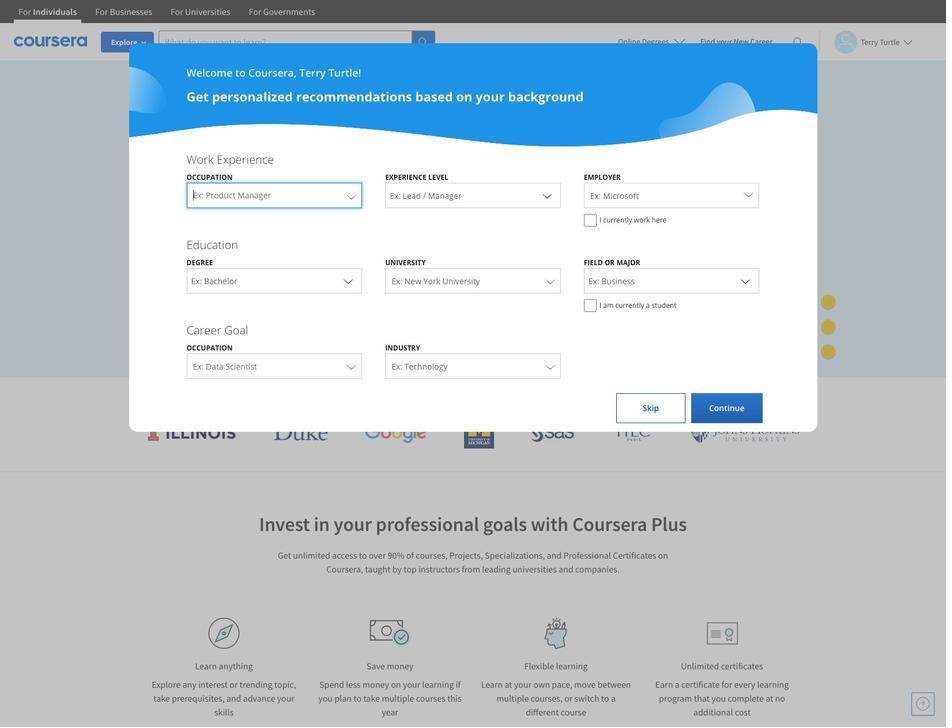 Task type: vqa. For each thing, say whether or not it's contained in the screenshot.
option group in the Career Roles Collection element
no



Task type: describe. For each thing, give the bounding box(es) containing it.
based
[[416, 88, 453, 105]]

ex: for ex: product manager
[[193, 190, 204, 201]]

for universities
[[171, 6, 230, 17]]

certificates
[[613, 550, 657, 561]]

world-
[[300, 162, 338, 179]]

for
[[722, 679, 733, 691]]

ex: product manager
[[193, 190, 271, 201]]

in inside unlimited access to 7,000+ world-class courses, hands-on projects, and job-ready certificate programs—all included in your subscription
[[481, 182, 492, 199]]

professional
[[376, 512, 479, 537]]

i for education
[[600, 301, 602, 310]]

here
[[652, 215, 667, 225]]

year
[[382, 707, 399, 718]]

access inside get unlimited access to over 90% of courses, projects, specializations, and professional certificates on coursera, taught by top instructors from leading universities and companies.
[[332, 550, 357, 561]]

and up university of michigan image
[[481, 387, 506, 406]]

skills
[[214, 707, 234, 718]]

instructors
[[419, 564, 460, 575]]

complete
[[728, 693, 764, 704]]

to inside the spend less money on your learning if you plan to take multiple courses this year
[[354, 693, 362, 704]]

help center image
[[917, 698, 931, 711]]

plan
[[335, 693, 352, 704]]

ex: new york university
[[392, 276, 480, 287]]

with inside "button"
[[191, 312, 210, 323]]

university of michigan image
[[464, 417, 494, 449]]

york
[[424, 276, 441, 287]]

take inside explore any interest or trending topic, take prerequisites, and advance your skills
[[153, 693, 170, 704]]

spend
[[320, 679, 344, 691]]

and inside explore any interest or trending topic, take prerequisites, and advance your skills
[[227, 693, 241, 704]]

get for get unlimited access to over 90% of courses, projects, specializations, and professional certificates on coursera, taught by top instructors from leading universities and companies.
[[278, 550, 291, 561]]

learn anything image
[[208, 618, 240, 650]]

guarantee
[[292, 312, 333, 323]]

for for individuals
[[18, 6, 31, 17]]

on inside the spend less money on your learning if you plan to take multiple courses this year
[[391, 679, 401, 691]]

access inside unlimited access to 7,000+ world-class courses, hands-on projects, and job-ready certificate programs—all included in your subscription
[[200, 162, 238, 179]]

1 horizontal spatial learning
[[556, 661, 588, 672]]

learning for earn a certificate for every learning program that you complete at no additional cost
[[758, 679, 789, 691]]

for for universities
[[171, 6, 183, 17]]

certificate inside unlimited access to 7,000+ world-class courses, hands-on projects, and job-ready certificate programs—all included in your subscription
[[278, 182, 336, 199]]

programs—all
[[340, 182, 424, 199]]

background
[[508, 88, 584, 105]]

that
[[694, 693, 710, 704]]

industry
[[385, 343, 420, 353]]

invest
[[259, 512, 310, 537]]

explore any interest or trending topic, take prerequisites, and advance your skills
[[152, 679, 296, 718]]

scientist
[[226, 361, 257, 372]]

professional
[[564, 550, 611, 561]]

this
[[448, 693, 462, 704]]

taught
[[365, 564, 391, 575]]

prerequisites,
[[172, 693, 225, 704]]

turtle!
[[329, 66, 361, 80]]

currently inside work experience element
[[604, 215, 633, 225]]

duke university image
[[274, 422, 327, 441]]

skip button
[[617, 393, 686, 423]]

coursera image
[[14, 32, 87, 51]]

from
[[462, 564, 481, 575]]

Occupation field
[[187, 183, 362, 208]]

specializations,
[[485, 550, 545, 561]]

experience level
[[385, 173, 449, 182]]

education element
[[175, 237, 772, 318]]

career goal
[[187, 323, 248, 338]]

job-
[[219, 182, 241, 199]]

your inside learn at your own pace, move between multiple courses, or switch to a different course
[[514, 679, 532, 691]]

courses
[[416, 693, 446, 704]]

unlimited certificates image
[[707, 622, 738, 645]]

johns hopkins university image
[[690, 422, 800, 444]]

for businesses
[[95, 6, 152, 17]]

student
[[652, 301, 677, 310]]

data
[[206, 361, 224, 372]]

a inside learn at your own pace, move between multiple courses, or switch to a different course
[[611, 693, 616, 704]]

money-
[[240, 312, 270, 323]]

of
[[407, 550, 414, 561]]

leading inside get unlimited access to over 90% of courses, projects, specializations, and professional certificates on coursera, taught by top instructors from leading universities and companies.
[[482, 564, 511, 575]]

earn a certificate for every learning program that you complete at no additional cost
[[656, 679, 789, 718]]

learn anything
[[195, 661, 253, 672]]

field
[[584, 258, 603, 268]]

invest in your professional goals with coursera plus
[[259, 512, 687, 537]]

switch
[[575, 693, 600, 704]]

you inside 'earn a certificate for every learning program that you complete at no additional cost'
[[712, 693, 726, 704]]

90%
[[388, 550, 405, 561]]

less
[[346, 679, 361, 691]]

work
[[634, 215, 650, 225]]

different
[[526, 707, 559, 718]]

work
[[187, 152, 214, 167]]

skip
[[643, 403, 659, 414]]

pace,
[[552, 679, 573, 691]]

work experience
[[187, 152, 274, 167]]

interest
[[198, 679, 228, 691]]

unlimited
[[293, 550, 331, 561]]

flexible learning
[[525, 661, 588, 672]]

level
[[429, 173, 449, 182]]

I am currently a student checkbox
[[584, 299, 597, 312]]

on inside unlimited access to 7,000+ world-class courses, hands-on projects, and job-ready certificate programs—all included in your subscription
[[462, 162, 478, 179]]

anytime
[[215, 259, 249, 270]]

for for governments
[[249, 6, 262, 17]]

coursera, inside get unlimited access to over 90% of courses, projects, specializations, and professional certificates on coursera, taught by top instructors from leading universities and companies.
[[327, 564, 364, 575]]

welcome to coursera, terry turtle!
[[187, 66, 361, 80]]

degree
[[187, 258, 213, 268]]

top
[[404, 564, 417, 575]]

cancel
[[187, 259, 213, 270]]

topic,
[[275, 679, 296, 691]]

multiple inside learn at your own pace, move between multiple courses, or switch to a different course
[[497, 693, 529, 704]]

2 horizontal spatial with
[[583, 387, 611, 406]]

flexible
[[525, 661, 555, 672]]

onboardingmodal dialog
[[0, 0, 947, 728]]

0 vertical spatial leading
[[353, 387, 400, 406]]

sas image
[[532, 424, 575, 442]]

coursera plus image
[[139, 108, 314, 126]]

start 7-day free trial button
[[139, 277, 259, 305]]

find
[[701, 36, 716, 47]]

your inside the onboardingmodal dialog
[[476, 88, 505, 105]]

flexible learning image
[[537, 618, 576, 650]]

1 horizontal spatial university
[[443, 276, 480, 287]]

work experience element
[[175, 152, 772, 233]]

am
[[604, 301, 614, 310]]

field or major
[[584, 258, 641, 268]]

i am currently a student
[[600, 301, 677, 310]]

to inside get unlimited access to over 90% of courses, projects, specializations, and professional certificates on coursera, taught by top instructors from leading universities and companies.
[[359, 550, 367, 561]]

/month, cancel anytime
[[153, 259, 249, 270]]

continue
[[710, 403, 745, 414]]

by
[[393, 564, 402, 575]]

certificate inside 'earn a certificate for every learning program that you complete at no additional cost'
[[682, 679, 720, 691]]

your up the 'over'
[[334, 512, 372, 537]]

find your new career
[[701, 36, 773, 47]]

technology
[[405, 361, 448, 372]]

a inside the education element
[[646, 301, 650, 310]]

any
[[183, 679, 197, 691]]

day inside button
[[187, 285, 202, 297]]

1 horizontal spatial experience
[[385, 173, 427, 182]]



Task type: locate. For each thing, give the bounding box(es) containing it.
0 vertical spatial universities
[[404, 387, 478, 406]]

courses, inside get unlimited access to over 90% of courses, projects, specializations, and professional certificates on coursera, taught by top instructors from leading universities and companies.
[[416, 550, 448, 561]]

on
[[457, 88, 473, 105], [462, 162, 478, 179], [659, 550, 669, 561], [391, 679, 401, 691]]

chevron down image
[[540, 189, 554, 203], [342, 274, 355, 288], [739, 274, 753, 288]]

universities inside get unlimited access to over 90% of courses, projects, specializations, and professional certificates on coursera, taught by top instructors from leading universities and companies.
[[513, 564, 557, 575]]

courses, inside unlimited access to 7,000+ world-class courses, hands-on projects, and job-ready certificate programs—all included in your subscription
[[369, 162, 418, 179]]

1 vertical spatial university
[[443, 276, 480, 287]]

2 vertical spatial a
[[611, 693, 616, 704]]

coursera up hec paris image
[[615, 387, 674, 406]]

0 vertical spatial new
[[734, 36, 749, 47]]

trial
[[223, 285, 241, 297]]

1 horizontal spatial unlimited
[[681, 661, 720, 672]]

learn
[[195, 661, 217, 672], [481, 679, 503, 691]]

occupation inside career goal element
[[187, 343, 233, 353]]

unlimited access to 7,000+ world-class courses, hands-on projects, and job-ready certificate programs—all included in your subscription
[[139, 162, 492, 220]]

or down anything
[[230, 679, 238, 691]]

own
[[534, 679, 550, 691]]

and up "skills"
[[227, 693, 241, 704]]

money right save
[[387, 661, 414, 672]]

at
[[505, 679, 513, 691], [766, 693, 774, 704]]

ex: for ex: microsoft
[[591, 190, 602, 201]]

currently right am
[[616, 301, 645, 310]]

courses, up different
[[531, 693, 563, 704]]

1 vertical spatial career
[[187, 323, 222, 338]]

certificates
[[722, 661, 764, 672]]

for governments
[[249, 6, 315, 17]]

for left governments
[[249, 6, 262, 17]]

and left "professional"
[[547, 550, 562, 561]]

goal
[[225, 323, 248, 338]]

day inside "button"
[[223, 312, 238, 323]]

to inside the onboardingmodal dialog
[[235, 66, 246, 80]]

leading up the google image
[[353, 387, 400, 406]]

or inside the education element
[[605, 258, 615, 268]]

coursera, inside the onboardingmodal dialog
[[249, 66, 297, 80]]

0 vertical spatial money
[[387, 661, 414, 672]]

2 you from the left
[[712, 693, 726, 704]]

hec paris image
[[613, 421, 653, 445]]

1 horizontal spatial get
[[278, 550, 291, 561]]

save money image
[[370, 620, 411, 647]]

1 vertical spatial courses,
[[416, 550, 448, 561]]

0 horizontal spatial universities
[[404, 387, 478, 406]]

career left the show notifications image
[[751, 36, 773, 47]]

occupation inside work experience element
[[187, 173, 233, 182]]

1 vertical spatial occupation
[[187, 343, 233, 353]]

your inside unlimited access to 7,000+ world-class courses, hands-on projects, and job-ready certificate programs—all included in your subscription
[[139, 202, 166, 220]]

0 vertical spatial occupation
[[187, 173, 233, 182]]

chevron down image for experience level
[[540, 189, 554, 203]]

0 horizontal spatial learn
[[195, 661, 217, 672]]

take right plan
[[364, 693, 380, 704]]

your inside find your new career link
[[717, 36, 733, 47]]

coursera
[[615, 387, 674, 406], [573, 512, 648, 537]]

1 for from the left
[[18, 6, 31, 17]]

terry
[[300, 66, 326, 80]]

1 vertical spatial unlimited
[[681, 661, 720, 672]]

0 horizontal spatial unlimited
[[139, 162, 197, 179]]

ex: data scientist
[[193, 361, 257, 372]]

new right find
[[734, 36, 749, 47]]

2 multiple from the left
[[497, 693, 529, 704]]

I currently work here checkbox
[[584, 214, 597, 227]]

i right by checking this box, i am confirming that the employer listed above is my current employer. option
[[600, 215, 602, 225]]

coursera, up personalized
[[249, 66, 297, 80]]

1 take from the left
[[153, 693, 170, 704]]

access up job-
[[200, 162, 238, 179]]

0 horizontal spatial you
[[319, 693, 333, 704]]

on down save money
[[391, 679, 401, 691]]

get inside the onboardingmodal dialog
[[187, 88, 209, 105]]

1 vertical spatial coursera
[[573, 512, 648, 537]]

1 vertical spatial leading
[[482, 564, 511, 575]]

1 horizontal spatial learn
[[481, 679, 503, 691]]

on right the certificates
[[659, 550, 669, 561]]

to down the between
[[602, 693, 610, 704]]

at left own
[[505, 679, 513, 691]]

1 multiple from the left
[[382, 693, 414, 704]]

on inside dialog
[[457, 88, 473, 105]]

1 horizontal spatial with
[[531, 512, 569, 537]]

ex: down employer
[[591, 190, 602, 201]]

1 occupation from the top
[[187, 173, 233, 182]]

1 i from the top
[[600, 215, 602, 225]]

a inside 'earn a certificate for every learning program that you complete at no additional cost'
[[675, 679, 680, 691]]

university of illinois at urbana-champaign image
[[147, 424, 237, 442]]

ex: for ex: technology
[[392, 361, 403, 372]]

chevron down image for field or major
[[739, 274, 753, 288]]

0 vertical spatial i
[[600, 215, 602, 225]]

save money
[[367, 661, 414, 672]]

over
[[369, 550, 386, 561]]

learn right if
[[481, 679, 503, 691]]

a left student
[[646, 301, 650, 310]]

2 horizontal spatial chevron down image
[[739, 274, 753, 288]]

0 vertical spatial coursera,
[[249, 66, 297, 80]]

learning for spend less money on your learning if you plan to take multiple courses this year
[[422, 679, 454, 691]]

1 horizontal spatial certificate
[[682, 679, 720, 691]]

chevron down image inside work experience element
[[540, 189, 554, 203]]

take
[[153, 693, 170, 704], [364, 693, 380, 704]]

with right goals
[[531, 512, 569, 537]]

0 vertical spatial career
[[751, 36, 773, 47]]

0 horizontal spatial take
[[153, 693, 170, 704]]

coursera up "professional"
[[573, 512, 648, 537]]

individuals
[[33, 6, 77, 17]]

for left individuals
[[18, 6, 31, 17]]

at inside 'earn a certificate for every learning program that you complete at no additional cost'
[[766, 693, 774, 704]]

recommendations
[[296, 88, 412, 105]]

learning inside the spend less money on your learning if you plan to take multiple courses this year
[[422, 679, 454, 691]]

chevron down image for degree
[[342, 274, 355, 288]]

explore
[[152, 679, 181, 691]]

plus
[[677, 387, 704, 406], [652, 512, 687, 537]]

save
[[367, 661, 385, 672]]

1 horizontal spatial day
[[223, 312, 238, 323]]

every
[[735, 679, 756, 691]]

or inside explore any interest or trending topic, take prerequisites, and advance your skills
[[230, 679, 238, 691]]

learning inside 'earn a certificate for every learning program that you complete at no additional cost'
[[758, 679, 789, 691]]

0 horizontal spatial career
[[187, 323, 222, 338]]

0 horizontal spatial chevron down image
[[342, 274, 355, 288]]

your inside the spend less money on your learning if you plan to take multiple courses this year
[[403, 679, 421, 691]]

hands-
[[422, 162, 462, 179]]

take inside the spend less money on your learning if you plan to take multiple courses this year
[[364, 693, 380, 704]]

currently left work
[[604, 215, 633, 225]]

earn
[[656, 679, 674, 691]]

to inside learn at your own pace, move between multiple courses, or switch to a different course
[[602, 693, 610, 704]]

1 vertical spatial certificate
[[682, 679, 720, 691]]

education
[[187, 237, 238, 253]]

ex: microsoft
[[591, 190, 639, 201]]

on right based
[[457, 88, 473, 105]]

1 vertical spatial day
[[223, 312, 238, 323]]

0 vertical spatial courses,
[[369, 162, 418, 179]]

university right the york
[[443, 276, 480, 287]]

to up ready
[[242, 162, 254, 179]]

plus up the certificates
[[652, 512, 687, 537]]

0 horizontal spatial certificate
[[278, 182, 336, 199]]

learning
[[556, 661, 588, 672], [422, 679, 454, 691], [758, 679, 789, 691]]

0 vertical spatial access
[[200, 162, 238, 179]]

0 vertical spatial plus
[[677, 387, 704, 406]]

4 for from the left
[[249, 6, 262, 17]]

unlimited for unlimited access to 7,000+ world-class courses, hands-on projects, and job-ready certificate programs—all included in your subscription
[[139, 162, 197, 179]]

0 vertical spatial unlimited
[[139, 162, 197, 179]]

companies.
[[576, 564, 620, 575]]

new left the york
[[405, 276, 422, 287]]

companies
[[510, 387, 580, 406]]

new
[[734, 36, 749, 47], [405, 276, 422, 287]]

to right plan
[[354, 693, 362, 704]]

show notifications image
[[791, 38, 805, 51]]

trending
[[240, 679, 273, 691]]

career inside the onboardingmodal dialog
[[187, 323, 222, 338]]

career goal element
[[175, 323, 772, 385]]

projects,
[[450, 550, 483, 561]]

0 horizontal spatial leading
[[353, 387, 400, 406]]

1 vertical spatial with
[[583, 387, 611, 406]]

1 vertical spatial at
[[766, 693, 774, 704]]

0 horizontal spatial coursera,
[[249, 66, 297, 80]]

0 vertical spatial a
[[646, 301, 650, 310]]

0 vertical spatial or
[[605, 258, 615, 268]]

2 vertical spatial or
[[565, 693, 573, 704]]

get for get personalized recommendations based on your background
[[187, 88, 209, 105]]

1 vertical spatial experience
[[385, 173, 427, 182]]

start 7-day free trial
[[157, 285, 241, 297]]

occupation for work
[[187, 173, 233, 182]]

currently
[[604, 215, 633, 225], [616, 301, 645, 310]]

your right find
[[717, 36, 733, 47]]

you inside the spend less money on your learning if you plan to take multiple courses this year
[[319, 693, 333, 704]]

/month,
[[153, 259, 185, 270]]

employer
[[584, 173, 621, 182]]

/year with 14-day money-back guarantee button
[[139, 312, 333, 324]]

get down welcome
[[187, 88, 209, 105]]

2 horizontal spatial a
[[675, 679, 680, 691]]

and up subscription
[[193, 182, 215, 199]]

you down spend
[[319, 693, 333, 704]]

ex: for ex: new york university
[[392, 276, 403, 287]]

7,000+
[[257, 162, 296, 179]]

courses, up instructors
[[416, 550, 448, 561]]

manager
[[238, 190, 271, 201]]

a down the between
[[611, 693, 616, 704]]

advance
[[243, 693, 275, 704]]

universities down specializations, at the right bottom of the page
[[513, 564, 557, 575]]

learning up courses
[[422, 679, 454, 691]]

money inside the spend less money on your learning if you plan to take multiple courses this year
[[363, 679, 389, 691]]

1 vertical spatial get
[[278, 550, 291, 561]]

0 vertical spatial get
[[187, 88, 209, 105]]

0 horizontal spatial a
[[611, 693, 616, 704]]

1 horizontal spatial you
[[712, 693, 726, 704]]

learning up no at the bottom right of page
[[758, 679, 789, 691]]

coursera, left taught
[[327, 564, 364, 575]]

a
[[646, 301, 650, 310], [675, 679, 680, 691], [611, 693, 616, 704]]

ex: for ex: data scientist
[[193, 361, 204, 372]]

learn for learn anything
[[195, 661, 217, 672]]

money down save
[[363, 679, 389, 691]]

to up personalized
[[235, 66, 246, 80]]

1 horizontal spatial access
[[332, 550, 357, 561]]

1 horizontal spatial multiple
[[497, 693, 529, 704]]

product
[[206, 190, 236, 201]]

0 horizontal spatial or
[[230, 679, 238, 691]]

to left the 'over'
[[359, 550, 367, 561]]

included
[[427, 182, 478, 199]]

unlimited up that
[[681, 661, 720, 672]]

governments
[[263, 6, 315, 17]]

ex: technology
[[392, 361, 448, 372]]

or inside learn at your own pace, move between multiple courses, or switch to a different course
[[565, 693, 573, 704]]

on inside get unlimited access to over 90% of courses, projects, specializations, and professional certificates on coursera, taught by top instructors from leading universities and companies.
[[659, 550, 669, 561]]

ex: left the york
[[392, 276, 403, 287]]

course
[[561, 707, 587, 718]]

a right earn
[[675, 679, 680, 691]]

at left no at the bottom right of page
[[766, 693, 774, 704]]

ex: left data
[[193, 361, 204, 372]]

for for businesses
[[95, 6, 108, 17]]

1 vertical spatial plus
[[652, 512, 687, 537]]

take down the explore
[[153, 693, 170, 704]]

0 vertical spatial certificate
[[278, 182, 336, 199]]

0 horizontal spatial get
[[187, 88, 209, 105]]

currently inside the education element
[[616, 301, 645, 310]]

occupation for career
[[187, 343, 233, 353]]

1 horizontal spatial leading
[[482, 564, 511, 575]]

for
[[18, 6, 31, 17], [95, 6, 108, 17], [171, 6, 183, 17], [249, 6, 262, 17]]

1 vertical spatial new
[[405, 276, 422, 287]]

0 vertical spatial learn
[[195, 661, 217, 672]]

class
[[337, 162, 366, 179]]

start
[[157, 285, 177, 297]]

i for work experience
[[600, 215, 602, 225]]

0 vertical spatial in
[[481, 182, 492, 199]]

occupation down work
[[187, 173, 233, 182]]

None search field
[[159, 30, 436, 53]]

unlimited up projects,
[[139, 162, 197, 179]]

1 you from the left
[[319, 693, 333, 704]]

1 vertical spatial coursera,
[[327, 564, 364, 575]]

new inside the education element
[[405, 276, 422, 287]]

plus left continue at bottom right
[[677, 387, 704, 406]]

0 horizontal spatial university
[[385, 258, 426, 268]]

at inside learn at your own pace, move between multiple courses, or switch to a different course
[[505, 679, 513, 691]]

university
[[385, 258, 426, 268], [443, 276, 480, 287]]

2 horizontal spatial or
[[605, 258, 615, 268]]

i left am
[[600, 301, 602, 310]]

1 horizontal spatial universities
[[513, 564, 557, 575]]

0 vertical spatial currently
[[604, 215, 633, 225]]

universities
[[185, 6, 230, 17]]

multiple up different
[[497, 693, 529, 704]]

unlimited certificates
[[681, 661, 764, 672]]

i
[[600, 215, 602, 225], [600, 301, 602, 310]]

ex: inside the education element
[[392, 276, 403, 287]]

certificate up that
[[682, 679, 720, 691]]

0 horizontal spatial with
[[191, 312, 210, 323]]

or right field
[[605, 258, 615, 268]]

multiple inside the spend less money on your learning if you plan to take multiple courses this year
[[382, 693, 414, 704]]

0 horizontal spatial multiple
[[382, 693, 414, 704]]

get unlimited access to over 90% of courses, projects, specializations, and professional certificates on coursera, taught by top instructors from leading universities and companies.
[[278, 550, 669, 575]]

multiple up year
[[382, 693, 414, 704]]

experience up ready
[[217, 152, 274, 167]]

0 vertical spatial with
[[191, 312, 210, 323]]

1 horizontal spatial coursera,
[[327, 564, 364, 575]]

get inside get unlimited access to over 90% of courses, projects, specializations, and professional certificates on coursera, taught by top instructors from leading universities and companies.
[[278, 550, 291, 561]]

2 for from the left
[[95, 6, 108, 17]]

1 vertical spatial access
[[332, 550, 357, 561]]

with left 14-
[[191, 312, 210, 323]]

certificate down world-
[[278, 182, 336, 199]]

your inside explore any interest or trending topic, take prerequisites, and advance your skills
[[277, 693, 295, 704]]

businesses
[[110, 6, 152, 17]]

1 vertical spatial or
[[230, 679, 238, 691]]

to inside unlimited access to 7,000+ world-class courses, hands-on projects, and job-ready certificate programs—all included in your subscription
[[242, 162, 254, 179]]

for individuals
[[18, 6, 77, 17]]

ready
[[241, 182, 275, 199]]

experience left level
[[385, 173, 427, 182]]

your down projects,
[[139, 202, 166, 220]]

access left the 'over'
[[332, 550, 357, 561]]

0 horizontal spatial at
[[505, 679, 513, 691]]

1 horizontal spatial in
[[481, 182, 492, 199]]

for left universities
[[171, 6, 183, 17]]

1 vertical spatial learn
[[481, 679, 503, 691]]

2 vertical spatial courses,
[[531, 693, 563, 704]]

for left businesses
[[95, 6, 108, 17]]

in up unlimited
[[314, 512, 330, 537]]

0 horizontal spatial experience
[[217, 152, 274, 167]]

2 occupation from the top
[[187, 343, 233, 353]]

your down topic,
[[277, 693, 295, 704]]

your left own
[[514, 679, 532, 691]]

courses, inside learn at your own pace, move between multiple courses, or switch to a different course
[[531, 693, 563, 704]]

and inside unlimited access to 7,000+ world-class courses, hands-on projects, and job-ready certificate programs—all included in your subscription
[[193, 182, 215, 199]]

get left unlimited
[[278, 550, 291, 561]]

2 i from the top
[[600, 301, 602, 310]]

1 horizontal spatial career
[[751, 36, 773, 47]]

career left goal
[[187, 323, 222, 338]]

ex: up subscription
[[193, 190, 204, 201]]

universities down technology
[[404, 387, 478, 406]]

/year with 14-day money-back guarantee
[[168, 312, 333, 323]]

0 vertical spatial coursera
[[615, 387, 674, 406]]

university up the york
[[385, 258, 426, 268]]

banner navigation
[[9, 0, 325, 32]]

learning up pace,
[[556, 661, 588, 672]]

unlimited for unlimited certificates
[[681, 661, 720, 672]]

0 horizontal spatial day
[[187, 285, 202, 297]]

occupation up data
[[187, 343, 233, 353]]

you up additional
[[712, 693, 726, 704]]

2 vertical spatial with
[[531, 512, 569, 537]]

1 vertical spatial money
[[363, 679, 389, 691]]

3 for from the left
[[171, 6, 183, 17]]

google image
[[365, 422, 427, 444]]

back
[[270, 312, 289, 323]]

leading down specializations, at the right bottom of the page
[[482, 564, 511, 575]]

0 vertical spatial university
[[385, 258, 426, 268]]

in right included
[[481, 182, 492, 199]]

2 horizontal spatial learning
[[758, 679, 789, 691]]

courses, up programs—all
[[369, 162, 418, 179]]

0 horizontal spatial access
[[200, 162, 238, 179]]

with right "companies"
[[583, 387, 611, 406]]

2 take from the left
[[364, 693, 380, 704]]

learn for learn at your own pace, move between multiple courses, or switch to a different course
[[481, 679, 503, 691]]

1 vertical spatial universities
[[513, 564, 557, 575]]

move
[[575, 679, 596, 691]]

learn up interest
[[195, 661, 217, 672]]

1 horizontal spatial chevron down image
[[540, 189, 554, 203]]

1 vertical spatial currently
[[616, 301, 645, 310]]

to
[[235, 66, 246, 80], [242, 162, 254, 179], [359, 550, 367, 561], [354, 693, 362, 704], [602, 693, 610, 704]]

and down "professional"
[[559, 564, 574, 575]]

1 vertical spatial i
[[600, 301, 602, 310]]

learn at your own pace, move between multiple courses, or switch to a different course
[[481, 679, 632, 718]]

or up course
[[565, 693, 573, 704]]

on up included
[[462, 162, 478, 179]]

0 vertical spatial day
[[187, 285, 202, 297]]

1 vertical spatial a
[[675, 679, 680, 691]]

unlimited inside unlimited access to 7,000+ world-class courses, hands-on projects, and job-ready certificate programs—all included in your subscription
[[139, 162, 197, 179]]

day
[[187, 285, 202, 297], [223, 312, 238, 323]]

learn inside learn at your own pace, move between multiple courses, or switch to a different course
[[481, 679, 503, 691]]

1 horizontal spatial new
[[734, 36, 749, 47]]

0 horizontal spatial in
[[314, 512, 330, 537]]

0 horizontal spatial learning
[[422, 679, 454, 691]]

occupation
[[187, 173, 233, 182], [187, 343, 233, 353]]

ex: down industry
[[392, 361, 403, 372]]

your up courses
[[403, 679, 421, 691]]

0 vertical spatial experience
[[217, 152, 274, 167]]

0 vertical spatial at
[[505, 679, 513, 691]]

1 vertical spatial in
[[314, 512, 330, 537]]

your left the background
[[476, 88, 505, 105]]

program
[[659, 693, 693, 704]]



